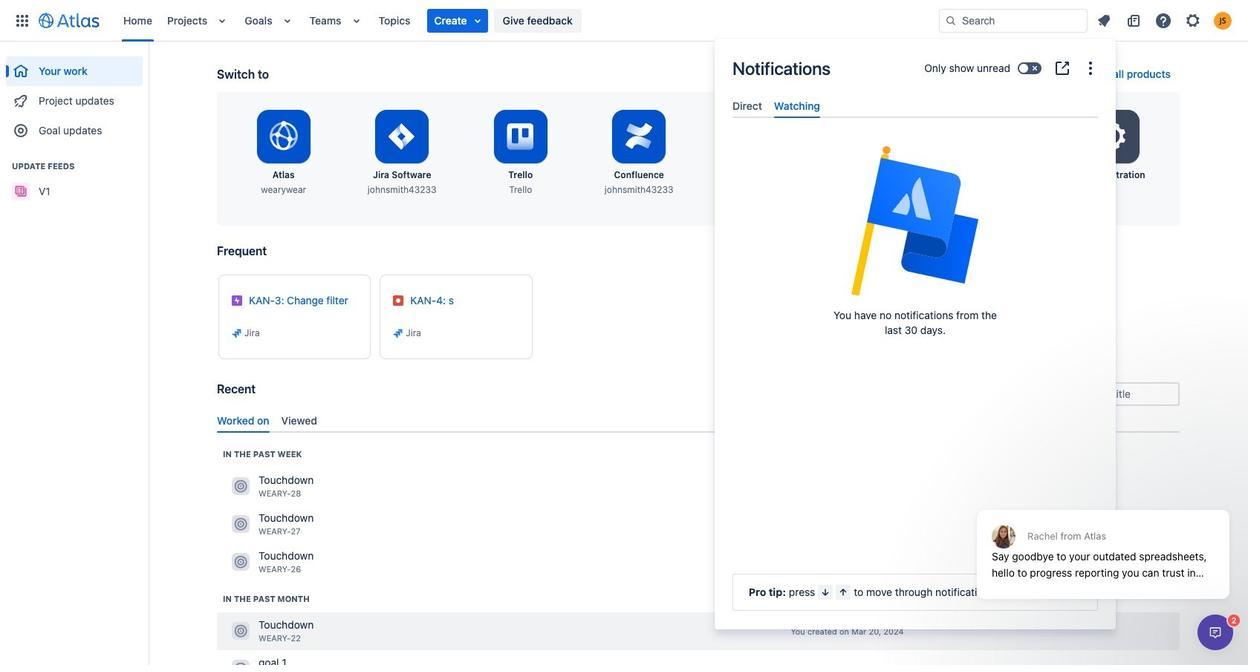 Task type: locate. For each thing, give the bounding box(es) containing it.
2 townsquare image from the top
[[232, 554, 250, 572]]

0 horizontal spatial settings image
[[1095, 119, 1131, 155]]

group
[[6, 42, 143, 150], [6, 146, 143, 211]]

0 horizontal spatial jira image
[[231, 328, 243, 340]]

list
[[116, 0, 939, 41], [1091, 9, 1239, 32]]

banner
[[0, 0, 1248, 42]]

0 vertical spatial settings image
[[1184, 12, 1202, 29]]

None search field
[[939, 9, 1088, 32]]

0 horizontal spatial list
[[116, 0, 939, 41]]

tab panel
[[727, 118, 1104, 132]]

townsquare image
[[232, 516, 250, 534], [232, 554, 250, 572], [232, 623, 250, 641], [232, 661, 250, 666]]

1 horizontal spatial jira image
[[393, 328, 404, 340]]

notifications image
[[1095, 12, 1113, 29]]

help image
[[1155, 12, 1172, 29]]

arrow up image
[[838, 587, 849, 599]]

jira image
[[231, 328, 243, 340], [393, 328, 404, 340]]

settings image left 'account' icon
[[1184, 12, 1202, 29]]

0 vertical spatial heading
[[6, 160, 143, 172]]

townsquare image
[[232, 478, 250, 496]]

tab list
[[727, 94, 1104, 118], [211, 408, 1186, 433]]

list item
[[427, 9, 488, 32]]

dialog
[[715, 39, 1116, 630], [970, 474, 1237, 611], [1198, 615, 1233, 651]]

1 vertical spatial heading
[[223, 449, 302, 461]]

2 vertical spatial heading
[[223, 594, 310, 605]]

settings image down more image
[[1095, 119, 1131, 155]]

heading
[[6, 160, 143, 172], [223, 449, 302, 461], [223, 594, 310, 605]]

settings image
[[1184, 12, 1202, 29], [1095, 119, 1131, 155]]

jira image
[[231, 328, 243, 340], [393, 328, 404, 340]]

more image
[[1082, 59, 1100, 77]]

1 horizontal spatial jira image
[[393, 328, 404, 340]]

0 horizontal spatial jira image
[[231, 328, 243, 340]]



Task type: describe. For each thing, give the bounding box(es) containing it.
1 townsquare image from the top
[[232, 516, 250, 534]]

arrow down image
[[820, 587, 832, 599]]

2 jira image from the left
[[393, 328, 404, 340]]

1 group from the top
[[6, 42, 143, 150]]

account image
[[1214, 12, 1232, 29]]

open notifications in a new tab image
[[1054, 59, 1071, 77]]

1 horizontal spatial settings image
[[1184, 12, 1202, 29]]

Filter by title field
[[1049, 384, 1178, 405]]

top element
[[9, 0, 939, 41]]

3 townsquare image from the top
[[232, 623, 250, 641]]

1 jira image from the left
[[231, 328, 243, 340]]

search image
[[945, 14, 957, 26]]

2 jira image from the left
[[393, 328, 404, 340]]

heading for 2nd townsquare image from the bottom
[[223, 594, 310, 605]]

1 jira image from the left
[[231, 328, 243, 340]]

0 vertical spatial tab list
[[727, 94, 1104, 118]]

list item inside list
[[427, 9, 488, 32]]

1 vertical spatial tab list
[[211, 408, 1186, 433]]

Search field
[[939, 9, 1088, 32]]

search image
[[1054, 388, 1065, 400]]

2 group from the top
[[6, 146, 143, 211]]

1 vertical spatial settings image
[[1095, 119, 1131, 155]]

1 horizontal spatial list
[[1091, 9, 1239, 32]]

4 townsquare image from the top
[[232, 661, 250, 666]]

heading for townsquare icon
[[223, 449, 302, 461]]

switch to... image
[[13, 12, 31, 29]]



Task type: vqa. For each thing, say whether or not it's contained in the screenshot.
list
yes



